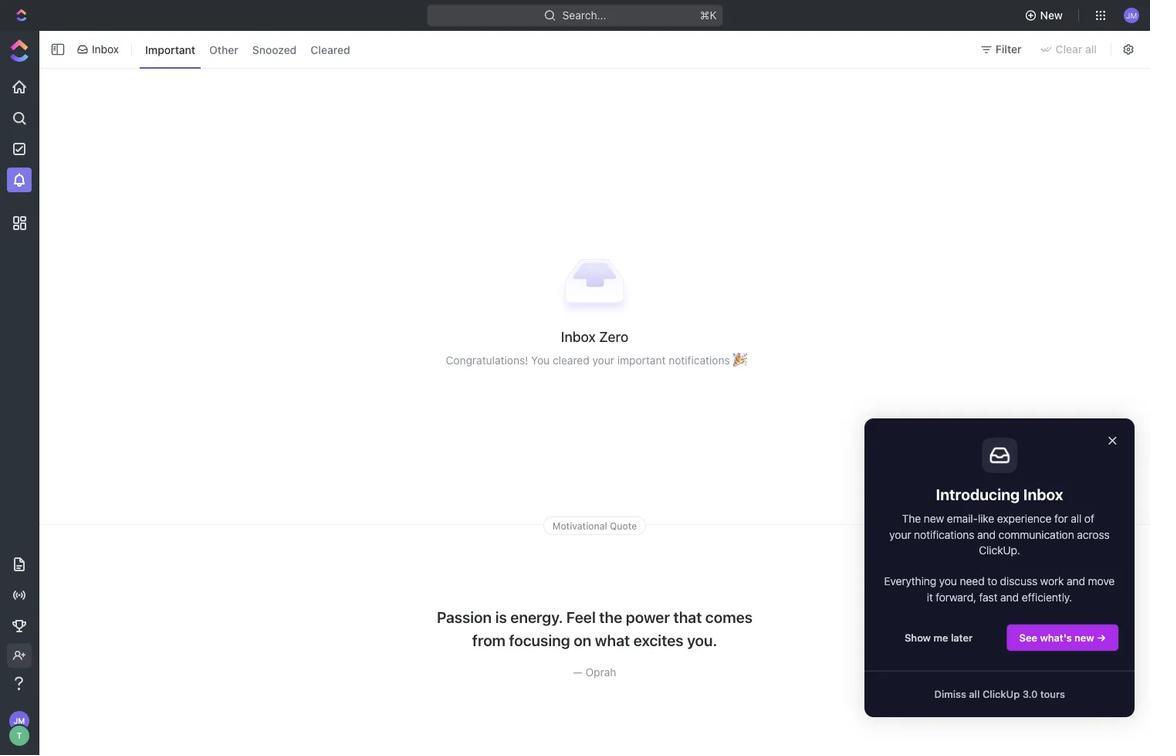 Task type: locate. For each thing, give the bounding box(es) containing it.
1 vertical spatial notifications
[[914, 528, 975, 541]]

2 vertical spatial and
[[1001, 591, 1019, 603]]

all inside dimiss all clickup 3.0 tours button
[[969, 688, 980, 700]]

1 horizontal spatial your
[[890, 528, 912, 541]]

1 horizontal spatial and
[[1001, 591, 1019, 603]]

0 vertical spatial your
[[593, 354, 615, 366]]

jm inside dropdown button
[[1126, 11, 1138, 20]]

important button
[[140, 37, 201, 62]]

dimiss
[[935, 688, 967, 700]]

other
[[209, 43, 238, 56]]

all right clear
[[1086, 43, 1097, 56]]

1 horizontal spatial notifications
[[914, 528, 975, 541]]

what's
[[1040, 632, 1072, 643]]

new right the
[[924, 512, 945, 525]]

notifications down email-
[[914, 528, 975, 541]]

cleared
[[311, 43, 350, 56]]

2 vertical spatial inbox
[[1024, 485, 1064, 503]]

0 horizontal spatial and
[[978, 528, 996, 541]]

new inside the new email-like experience for all of your notifications and communication across clickup.
[[924, 512, 945, 525]]

search...
[[563, 9, 607, 22]]

1 horizontal spatial all
[[1071, 512, 1082, 525]]

your down the
[[890, 528, 912, 541]]

move
[[1088, 575, 1115, 588]]

1 vertical spatial jm
[[14, 717, 25, 725]]

tab list
[[137, 28, 359, 71]]

all inside "clear all" button
[[1086, 43, 1097, 56]]

all
[[1086, 43, 1097, 56], [1071, 512, 1082, 525], [969, 688, 980, 700]]

like
[[978, 512, 995, 525]]

other button
[[204, 37, 244, 62]]

2 horizontal spatial and
[[1067, 575, 1086, 588]]

work
[[1041, 575, 1064, 588]]

cleared button
[[305, 37, 356, 62]]

and right work
[[1067, 575, 1086, 588]]

0 horizontal spatial all
[[969, 688, 980, 700]]

0 horizontal spatial jm
[[14, 717, 25, 725]]

1 horizontal spatial jm
[[1126, 11, 1138, 20]]

introducing
[[936, 485, 1020, 503]]

filter
[[996, 43, 1022, 56]]

introducing inbox navigation
[[865, 419, 1135, 717]]

1 vertical spatial all
[[1071, 512, 1082, 525]]

communication
[[999, 528, 1075, 541]]

the
[[599, 608, 623, 626]]

inbox up the for
[[1024, 485, 1064, 503]]

jm
[[1126, 11, 1138, 20], [14, 717, 25, 725]]

and down like
[[978, 528, 996, 541]]

experience
[[998, 512, 1052, 525]]

excites
[[634, 631, 684, 649]]

snoozed button
[[247, 37, 302, 62]]

tab list containing important
[[137, 28, 359, 71]]

passion is energy. feel the power that comes from focusing on what excites you.
[[437, 608, 753, 649]]

inbox for inbox
[[92, 43, 119, 56]]

0 horizontal spatial your
[[593, 354, 615, 366]]

2 horizontal spatial all
[[1086, 43, 1097, 56]]

0 vertical spatial inbox
[[92, 43, 119, 56]]

0 vertical spatial new
[[924, 512, 945, 525]]

cleared
[[553, 354, 590, 366]]

clear all button
[[1034, 37, 1107, 62]]

clickup.
[[979, 544, 1021, 556]]

2 vertical spatial all
[[969, 688, 980, 700]]

jm for jm
[[1126, 11, 1138, 20]]

me
[[934, 632, 949, 643]]

see
[[1020, 632, 1038, 643]]

everything you need to discuss work and move it forward, fast and efficiently.
[[885, 575, 1118, 603]]

dimiss all clickup 3.0 tours
[[935, 688, 1066, 700]]

0 horizontal spatial notifications
[[669, 354, 730, 366]]

1 horizontal spatial new
[[1075, 632, 1095, 643]]

3.0
[[1023, 688, 1038, 700]]

all for clear all
[[1086, 43, 1097, 56]]

and
[[978, 528, 996, 541], [1067, 575, 1086, 588], [1001, 591, 1019, 603]]

of
[[1085, 512, 1095, 525]]

your down "inbox zero" on the top of the page
[[593, 354, 615, 366]]

all right dimiss
[[969, 688, 980, 700]]

the new email-like experience for all of your notifications and communication across clickup.
[[890, 512, 1113, 556]]

1 vertical spatial new
[[1075, 632, 1095, 643]]

inbox up "cleared"
[[561, 328, 596, 345]]

comes
[[706, 608, 753, 626]]

motivational quote
[[553, 520, 637, 531]]

and down discuss
[[1001, 591, 1019, 603]]

inbox
[[92, 43, 119, 56], [561, 328, 596, 345], [1024, 485, 1064, 503]]

2 horizontal spatial inbox
[[1024, 485, 1064, 503]]

new left →
[[1075, 632, 1095, 643]]

see what's new →
[[1020, 632, 1107, 643]]

notifications left "🎉"
[[669, 354, 730, 366]]

0 horizontal spatial inbox
[[92, 43, 119, 56]]

0 vertical spatial and
[[978, 528, 996, 541]]

—
[[573, 666, 583, 678]]

0 vertical spatial all
[[1086, 43, 1097, 56]]

congratulations! you cleared your important notifications 🎉
[[446, 354, 744, 366]]

feel
[[566, 608, 596, 626]]

all left of in the bottom of the page
[[1071, 512, 1082, 525]]

your
[[593, 354, 615, 366], [890, 528, 912, 541]]

1 vertical spatial inbox
[[561, 328, 596, 345]]

1 horizontal spatial inbox
[[561, 328, 596, 345]]

notifications inside the new email-like experience for all of your notifications and communication across clickup.
[[914, 528, 975, 541]]

introducing inbox
[[936, 485, 1064, 503]]

jm for jm t
[[14, 717, 25, 725]]

inbox left important 'button'
[[92, 43, 119, 56]]

— oprah
[[573, 666, 616, 678]]

0 horizontal spatial new
[[924, 512, 945, 525]]

clear
[[1056, 43, 1083, 56]]

oprah
[[586, 666, 616, 678]]

across
[[1077, 528, 1110, 541]]

1 vertical spatial your
[[890, 528, 912, 541]]

notifications
[[669, 354, 730, 366], [914, 528, 975, 541]]

new
[[924, 512, 945, 525], [1075, 632, 1095, 643]]

0 vertical spatial jm
[[1126, 11, 1138, 20]]

the
[[902, 512, 921, 525]]

all for dimiss all clickup 3.0 tours
[[969, 688, 980, 700]]

→
[[1097, 632, 1107, 643]]

all inside the new email-like experience for all of your notifications and communication across clickup.
[[1071, 512, 1082, 525]]

see what's new → button
[[1007, 624, 1120, 652]]

⌘k
[[700, 9, 717, 22]]



Task type: describe. For each thing, give the bounding box(es) containing it.
important
[[618, 354, 666, 366]]

on
[[574, 631, 592, 649]]

inbox zero
[[561, 328, 629, 345]]

clear all
[[1056, 43, 1097, 56]]

congratulations!
[[446, 354, 528, 366]]

that
[[674, 608, 702, 626]]

×
[[1108, 430, 1118, 448]]

email-
[[947, 512, 978, 525]]

zero
[[599, 328, 629, 345]]

motivational
[[553, 520, 607, 531]]

need
[[960, 575, 985, 588]]

what
[[595, 631, 630, 649]]

snoozed
[[252, 43, 297, 56]]

quote
[[610, 520, 637, 531]]

tours
[[1041, 688, 1066, 700]]

t
[[17, 731, 22, 741]]

important
[[145, 43, 195, 56]]

show
[[905, 632, 931, 643]]

show me later
[[905, 632, 973, 643]]

for
[[1055, 512, 1068, 525]]

efficiently.
[[1022, 591, 1073, 603]]

inbox inside navigation
[[1024, 485, 1064, 503]]

to
[[988, 575, 998, 588]]

it
[[927, 591, 933, 603]]

jm button
[[1120, 3, 1144, 28]]

you
[[940, 575, 957, 588]]

passion
[[437, 608, 492, 626]]

× button
[[1108, 430, 1118, 448]]

🎉
[[733, 354, 744, 366]]

you.
[[687, 631, 718, 649]]

1 vertical spatial and
[[1067, 575, 1086, 588]]

new
[[1041, 9, 1063, 22]]

jm t
[[14, 717, 25, 741]]

fast
[[980, 591, 998, 603]]

later
[[951, 632, 973, 643]]

focusing
[[509, 631, 570, 649]]

clickup
[[983, 688, 1020, 700]]

you
[[531, 354, 550, 366]]

dimiss all clickup 3.0 tours button
[[922, 681, 1078, 707]]

power
[[626, 608, 670, 626]]

and inside the new email-like experience for all of your notifications and communication across clickup.
[[978, 528, 996, 541]]

your inside the new email-like experience for all of your notifications and communication across clickup.
[[890, 528, 912, 541]]

everything
[[885, 575, 937, 588]]

forward,
[[936, 591, 977, 603]]

show me later button
[[893, 625, 985, 651]]

inbox for inbox zero
[[561, 328, 596, 345]]

from
[[472, 631, 506, 649]]

energy.
[[511, 608, 563, 626]]

filter button
[[974, 37, 1031, 62]]

0 vertical spatial notifications
[[669, 354, 730, 366]]

discuss
[[1000, 575, 1038, 588]]

new inside button
[[1075, 632, 1095, 643]]

is
[[495, 608, 507, 626]]

new button
[[1019, 3, 1073, 28]]



Task type: vqa. For each thing, say whether or not it's contained in the screenshot.
tree in the Sidebar navigation
no



